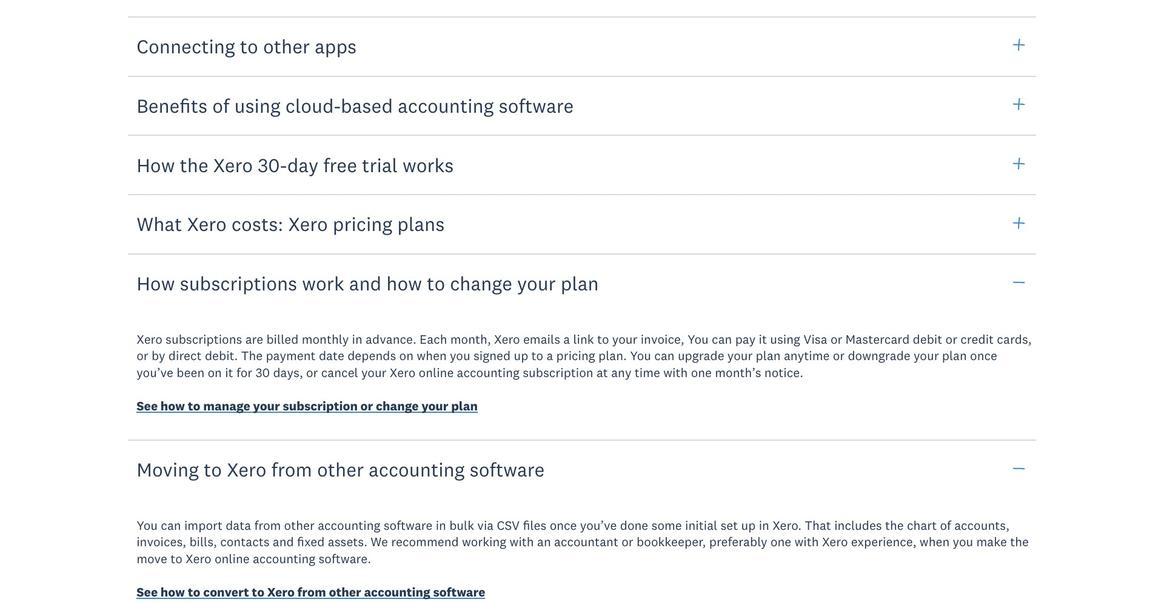 Task type: locate. For each thing, give the bounding box(es) containing it.
subscription down emails
[[523, 364, 594, 381]]

1 vertical spatial a
[[547, 348, 553, 364]]

how for how the xero 30-day free trial works
[[137, 153, 175, 177]]

can down invoice,
[[655, 348, 675, 364]]

subscriptions up debit.
[[166, 331, 242, 348]]

subscriptions up are
[[180, 271, 297, 296]]

2 vertical spatial can
[[161, 517, 181, 534]]

how up the what
[[137, 153, 175, 177]]

how down been
[[161, 398, 185, 414]]

when
[[417, 348, 447, 364], [920, 534, 950, 550]]

using inside xero subscriptions are billed monthly in advance. each month, xero emails a link to your invoice, you can pay it using visa or mastercard debit or credit cards, or by direct debit. the payment date depends on when you signed up to a pricing plan. you can upgrade your plan anytime or downgrade your plan once you've been on it for 30 days, or cancel your xero online accounting subscription at any time with one month's notice.
[[770, 331, 801, 348]]

it
[[759, 331, 767, 348], [225, 364, 233, 381]]

1 horizontal spatial subscription
[[523, 364, 594, 381]]

how for from
[[161, 584, 185, 600]]

0 horizontal spatial up
[[514, 348, 529, 364]]

subscription inside xero subscriptions are billed monthly in advance. each month, xero emails a link to your invoice, you can pay it using visa or mastercard debit or credit cards, or by direct debit. the payment date depends on when you signed up to a pricing plan. you can upgrade your plan anytime or downgrade your plan once you've been on it for 30 days, or cancel your xero online accounting subscription at any time with one month's notice.
[[523, 364, 594, 381]]

0 horizontal spatial pricing
[[333, 212, 393, 236]]

1 vertical spatial online
[[215, 551, 250, 567]]

anytime
[[784, 348, 830, 364]]

up right 'set'
[[742, 517, 756, 534]]

plan inside "link"
[[451, 398, 478, 414]]

plans
[[397, 212, 445, 236]]

0 vertical spatial change
[[450, 271, 513, 296]]

1 horizontal spatial online
[[419, 364, 454, 381]]

when inside xero subscriptions are billed monthly in advance. each month, xero emails a link to your invoice, you can pay it using visa or mastercard debit or credit cards, or by direct debit. the payment date depends on when you signed up to a pricing plan. you can upgrade your plan anytime or downgrade your plan once you've been on it for 30 days, or cancel your xero online accounting subscription at any time with one month's notice.
[[417, 348, 447, 364]]

you down the accounts,
[[953, 534, 974, 550]]

0 vertical spatial a
[[564, 331, 570, 348]]

how subscriptions work and how to change your plan element
[[116, 314, 1049, 441]]

or inside you can import data from other accounting software in bulk via csv files once you've done some initial set up in xero. that includes the chart of accounts, invoices, bills, contacts and fixed assets. we recommend working with an accountant or bookkeeper, preferably one with xero experience, when you make the move to xero online accounting software.
[[622, 534, 634, 550]]

convert
[[203, 584, 249, 600]]

0 vertical spatial online
[[419, 364, 454, 381]]

invoice,
[[641, 331, 685, 348]]

link
[[573, 331, 594, 348]]

up inside you can import data from other accounting software in bulk via csv files once you've done some initial set up in xero. that includes the chart of accounts, invoices, bills, contacts and fixed assets. we recommend working with an accountant or bookkeeper, preferably one with xero experience, when you make the move to xero online accounting software.
[[742, 517, 756, 534]]

contacts
[[220, 534, 270, 550]]

0 vertical spatial once
[[971, 348, 998, 364]]

1 vertical spatial one
[[771, 534, 792, 550]]

cancel
[[321, 364, 358, 381]]

2 horizontal spatial in
[[759, 517, 770, 534]]

xero.
[[773, 517, 802, 534]]

accounting inside xero subscriptions are billed monthly in advance. each month, xero emails a link to your invoice, you can pay it using visa or mastercard debit or credit cards, or by direct debit. the payment date depends on when you signed up to a pricing plan. you can upgrade your plan anytime or downgrade your plan once you've been on it for 30 days, or cancel your xero online accounting subscription at any time with one month's notice.
[[457, 364, 520, 381]]

or inside "link"
[[361, 398, 373, 414]]

of right benefits
[[212, 93, 230, 118]]

with down files
[[510, 534, 534, 550]]

1 vertical spatial how
[[137, 271, 175, 296]]

1 vertical spatial up
[[742, 517, 756, 534]]

2 horizontal spatial with
[[795, 534, 819, 550]]

when down chart
[[920, 534, 950, 550]]

30
[[256, 364, 270, 381]]

how inside "link"
[[161, 398, 185, 414]]

change down depends
[[376, 398, 419, 414]]

1 horizontal spatial you
[[953, 534, 974, 550]]

using inside dropdown button
[[234, 93, 281, 118]]

2 horizontal spatial the
[[1011, 534, 1029, 550]]

from inside moving to xero from other accounting software dropdown button
[[271, 458, 312, 482]]

make
[[977, 534, 1007, 550]]

of inside you can import data from other accounting software in bulk via csv files once you've done some initial set up in xero. that includes the chart of accounts, invoices, bills, contacts and fixed assets. we recommend working with an accountant or bookkeeper, preferably one with xero experience, when you make the move to xero online accounting software.
[[940, 517, 952, 534]]

0 vertical spatial of
[[212, 93, 230, 118]]

online
[[419, 364, 454, 381], [215, 551, 250, 567]]

0 horizontal spatial the
[[180, 153, 208, 177]]

0 horizontal spatial can
[[161, 517, 181, 534]]

can up invoices, on the bottom of page
[[161, 517, 181, 534]]

1 vertical spatial using
[[770, 331, 801, 348]]

once
[[971, 348, 998, 364], [550, 517, 577, 534]]

1 horizontal spatial with
[[664, 364, 688, 381]]

subscriptions inside xero subscriptions are billed monthly in advance. each month, xero emails a link to your invoice, you can pay it using visa or mastercard debit or credit cards, or by direct debit. the payment date depends on when you signed up to a pricing plan. you can upgrade your plan anytime or downgrade your plan once you've been on it for 30 days, or cancel your xero online accounting subscription at any time with one month's notice.
[[166, 331, 242, 348]]

0 horizontal spatial on
[[208, 364, 222, 381]]

0 horizontal spatial once
[[550, 517, 577, 534]]

how up the advance.
[[387, 271, 422, 296]]

in up depends
[[352, 331, 363, 348]]

using left cloud-
[[234, 93, 281, 118]]

0 horizontal spatial it
[[225, 364, 233, 381]]

and inside dropdown button
[[349, 271, 382, 296]]

a down emails
[[547, 348, 553, 364]]

once up an
[[550, 517, 577, 534]]

subscription down cancel
[[283, 398, 358, 414]]

of
[[212, 93, 230, 118], [940, 517, 952, 534]]

1 vertical spatial how
[[161, 398, 185, 414]]

it left for
[[225, 364, 233, 381]]

0 horizontal spatial you
[[450, 348, 471, 364]]

1 horizontal spatial in
[[436, 517, 446, 534]]

0 vertical spatial how
[[137, 153, 175, 177]]

0 horizontal spatial with
[[510, 534, 534, 550]]

1 vertical spatial once
[[550, 517, 577, 534]]

how
[[137, 153, 175, 177], [137, 271, 175, 296]]

see down by
[[137, 398, 158, 414]]

you've inside xero subscriptions are billed monthly in advance. each month, xero emails a link to your invoice, you can pay it using visa or mastercard debit or credit cards, or by direct debit. the payment date depends on when you signed up to a pricing plan. you can upgrade your plan anytime or downgrade your plan once you've been on it for 30 days, or cancel your xero online accounting subscription at any time with one month's notice.
[[137, 364, 173, 381]]

plan inside dropdown button
[[561, 271, 599, 296]]

on down the advance.
[[399, 348, 414, 364]]

or down depends
[[361, 398, 373, 414]]

see how to manage your subscription or change your plan
[[137, 398, 478, 414]]

with
[[664, 364, 688, 381], [510, 534, 534, 550], [795, 534, 819, 550]]

see
[[137, 398, 158, 414], [137, 584, 158, 600]]

to inside dropdown button
[[240, 34, 258, 58]]

plan down signed
[[451, 398, 478, 414]]

0 vertical spatial up
[[514, 348, 529, 364]]

how subscriptions work and how to change your plan
[[137, 271, 599, 296]]

up inside xero subscriptions are billed monthly in advance. each month, xero emails a link to your invoice, you can pay it using visa or mastercard debit or credit cards, or by direct debit. the payment date depends on when you signed up to a pricing plan. you can upgrade your plan anytime or downgrade your plan once you've been on it for 30 days, or cancel your xero online accounting subscription at any time with one month's notice.
[[514, 348, 529, 364]]

0 vertical spatial from
[[271, 458, 312, 482]]

to
[[240, 34, 258, 58], [427, 271, 445, 296], [597, 331, 609, 348], [532, 348, 544, 364], [188, 398, 200, 414], [204, 458, 222, 482], [171, 551, 182, 567], [188, 584, 200, 600], [252, 584, 265, 600]]

0 vertical spatial how
[[387, 271, 422, 296]]

0 horizontal spatial you've
[[137, 364, 173, 381]]

1 vertical spatial the
[[886, 517, 904, 534]]

1 horizontal spatial one
[[771, 534, 792, 550]]

0 vertical spatial subscription
[[523, 364, 594, 381]]

xero right the what
[[187, 212, 227, 236]]

0 horizontal spatial change
[[376, 398, 419, 414]]

0 horizontal spatial subscription
[[283, 398, 358, 414]]

you down month,
[[450, 348, 471, 364]]

0 horizontal spatial one
[[691, 364, 712, 381]]

plan.
[[599, 348, 627, 364]]

1 vertical spatial can
[[655, 348, 675, 364]]

time
[[635, 364, 661, 381]]

2 vertical spatial from
[[298, 584, 326, 600]]

once inside you can import data from other accounting software in bulk via csv files once you've done some initial set up in xero. that includes the chart of accounts, invoices, bills, contacts and fixed assets. we recommend working with an accountant or bookkeeper, preferably one with xero experience, when you make the move to xero online accounting software.
[[550, 517, 577, 534]]

1 vertical spatial you
[[953, 534, 974, 550]]

you up time
[[630, 348, 651, 364]]

1 horizontal spatial up
[[742, 517, 756, 534]]

1 horizontal spatial you've
[[580, 517, 617, 534]]

change
[[450, 271, 513, 296], [376, 398, 419, 414]]

subscriptions inside dropdown button
[[180, 271, 297, 296]]

manage
[[203, 398, 250, 414]]

credit
[[961, 331, 994, 348]]

0 horizontal spatial you
[[137, 517, 158, 534]]

change inside "link"
[[376, 398, 419, 414]]

you up invoices, on the bottom of page
[[137, 517, 158, 534]]

1 vertical spatial change
[[376, 398, 419, 414]]

change up month,
[[450, 271, 513, 296]]

1 vertical spatial pricing
[[557, 348, 596, 364]]

0 horizontal spatial and
[[273, 534, 294, 550]]

0 vertical spatial pricing
[[333, 212, 393, 236]]

when down each
[[417, 348, 447, 364]]

day
[[287, 153, 319, 177]]

1 vertical spatial you've
[[580, 517, 617, 534]]

plan up link
[[561, 271, 599, 296]]

0 horizontal spatial of
[[212, 93, 230, 118]]

the inside dropdown button
[[180, 153, 208, 177]]

1 vertical spatial when
[[920, 534, 950, 550]]

see down move
[[137, 584, 158, 600]]

how inside 'moving to xero from other accounting software' element
[[161, 584, 185, 600]]

see inside 'moving to xero from other accounting software' element
[[137, 584, 158, 600]]

1 vertical spatial of
[[940, 517, 952, 534]]

software
[[499, 93, 574, 118], [470, 458, 545, 482], [384, 517, 433, 534], [433, 584, 486, 600]]

1 horizontal spatial pricing
[[557, 348, 596, 364]]

in left bulk
[[436, 517, 446, 534]]

or down 'done'
[[622, 534, 634, 550]]

0 vertical spatial can
[[712, 331, 732, 348]]

you've
[[137, 364, 173, 381], [580, 517, 617, 534]]

monthly
[[302, 331, 349, 348]]

0 vertical spatial when
[[417, 348, 447, 364]]

how down the what
[[137, 271, 175, 296]]

see how to manage your subscription or change your plan link
[[137, 398, 478, 417]]

xero right convert
[[267, 584, 295, 600]]

0 vertical spatial you've
[[137, 364, 173, 381]]

plan down credit on the bottom
[[942, 348, 967, 364]]

pricing inside xero subscriptions are billed monthly in advance. each month, xero emails a link to your invoice, you can pay it using visa or mastercard debit or credit cards, or by direct debit. the payment date depends on when you signed up to a pricing plan. you can upgrade your plan anytime or downgrade your plan once you've been on it for 30 days, or cancel your xero online accounting subscription at any time with one month's notice.
[[557, 348, 596, 364]]

you
[[688, 331, 709, 348], [630, 348, 651, 364], [137, 517, 158, 534]]

you
[[450, 348, 471, 364], [953, 534, 974, 550]]

it right 'pay'
[[759, 331, 767, 348]]

in inside xero subscriptions are billed monthly in advance. each month, xero emails a link to your invoice, you can pay it using visa or mastercard debit or credit cards, or by direct debit. the payment date depends on when you signed up to a pricing plan. you can upgrade your plan anytime or downgrade your plan once you've been on it for 30 days, or cancel your xero online accounting subscription at any time with one month's notice.
[[352, 331, 363, 348]]

1 vertical spatial subscriptions
[[166, 331, 242, 348]]

1 horizontal spatial using
[[770, 331, 801, 348]]

0 horizontal spatial when
[[417, 348, 447, 364]]

0 vertical spatial you
[[450, 348, 471, 364]]

1 vertical spatial see
[[137, 584, 158, 600]]

2 horizontal spatial you
[[688, 331, 709, 348]]

from
[[271, 458, 312, 482], [254, 517, 281, 534], [298, 584, 326, 600]]

1 vertical spatial subscription
[[283, 398, 358, 414]]

1 horizontal spatial it
[[759, 331, 767, 348]]

mastercard
[[846, 331, 910, 348]]

billed
[[267, 331, 299, 348]]

2 how from the top
[[137, 271, 175, 296]]

moving to xero from other accounting software button
[[128, 439, 1037, 500]]

2 vertical spatial how
[[161, 584, 185, 600]]

we
[[371, 534, 388, 550]]

one down xero.
[[771, 534, 792, 550]]

other inside you can import data from other accounting software in bulk via csv files once you've done some initial set up in xero. that includes the chart of accounts, invoices, bills, contacts and fixed assets. we recommend working with an accountant or bookkeeper, preferably one with xero experience, when you make the move to xero online accounting software.
[[284, 517, 315, 534]]

in left xero.
[[759, 517, 770, 534]]

1 horizontal spatial change
[[450, 271, 513, 296]]

how for monthly
[[161, 398, 185, 414]]

your
[[517, 271, 556, 296], [613, 331, 638, 348], [728, 348, 753, 364], [914, 348, 939, 364], [361, 364, 387, 381], [253, 398, 280, 414], [422, 398, 449, 414]]

0 vertical spatial see
[[137, 398, 158, 414]]

0 horizontal spatial online
[[215, 551, 250, 567]]

chart
[[907, 517, 937, 534]]

you've down by
[[137, 364, 173, 381]]

2 see from the top
[[137, 584, 158, 600]]

1 horizontal spatial once
[[971, 348, 998, 364]]

pricing
[[333, 212, 393, 236], [557, 348, 596, 364]]

month,
[[451, 331, 491, 348]]

xero right costs:
[[288, 212, 328, 236]]

accountant
[[554, 534, 619, 550]]

works
[[403, 153, 454, 177]]

1 horizontal spatial and
[[349, 271, 382, 296]]

online down each
[[419, 364, 454, 381]]

set
[[721, 517, 738, 534]]

0 vertical spatial and
[[349, 271, 382, 296]]

2 horizontal spatial can
[[712, 331, 732, 348]]

plan
[[561, 271, 599, 296], [756, 348, 781, 364], [942, 348, 967, 364], [451, 398, 478, 414]]

accounting
[[398, 93, 494, 118], [457, 364, 520, 381], [369, 458, 465, 482], [318, 517, 381, 534], [253, 551, 316, 567], [364, 584, 431, 600]]

0 horizontal spatial in
[[352, 331, 363, 348]]

xero
[[213, 153, 253, 177], [187, 212, 227, 236], [288, 212, 328, 236], [137, 331, 162, 348], [494, 331, 520, 348], [390, 364, 416, 381], [227, 458, 267, 482], [822, 534, 848, 550], [186, 551, 211, 567], [267, 584, 295, 600]]

up down emails
[[514, 348, 529, 364]]

with inside xero subscriptions are billed monthly in advance. each month, xero emails a link to your invoice, you can pay it using visa or mastercard debit or credit cards, or by direct debit. the payment date depends on when you signed up to a pricing plan. you can upgrade your plan anytime or downgrade your plan once you've been on it for 30 days, or cancel your xero online accounting subscription at any time with one month's notice.
[[664, 364, 688, 381]]

0 vertical spatial the
[[180, 153, 208, 177]]

by
[[152, 348, 165, 364]]

1 vertical spatial and
[[273, 534, 294, 550]]

subscription
[[523, 364, 594, 381], [283, 398, 358, 414]]

any
[[612, 364, 632, 381]]

1 how from the top
[[137, 153, 175, 177]]

online down contacts
[[215, 551, 250, 567]]

using up anytime
[[770, 331, 801, 348]]

on
[[399, 348, 414, 364], [208, 364, 222, 381]]

and left fixed
[[273, 534, 294, 550]]

are
[[245, 331, 263, 348]]

0 horizontal spatial using
[[234, 93, 281, 118]]

up
[[514, 348, 529, 364], [742, 517, 756, 534]]

see inside "link"
[[137, 398, 158, 414]]

you've up accountant
[[580, 517, 617, 534]]

to inside you can import data from other accounting software in bulk via csv files once you've done some initial set up in xero. that includes the chart of accounts, invoices, bills, contacts and fixed assets. we recommend working with an accountant or bookkeeper, preferably one with xero experience, when you make the move to xero online accounting software.
[[171, 551, 182, 567]]

once down credit on the bottom
[[971, 348, 998, 364]]

1 vertical spatial from
[[254, 517, 281, 534]]

the
[[241, 348, 263, 364]]

connecting to other apps
[[137, 34, 357, 58]]

direct
[[169, 348, 202, 364]]

includes
[[835, 517, 882, 534]]

of right chart
[[940, 517, 952, 534]]

xero subscriptions are billed monthly in advance. each month, xero emails a link to your invoice, you can pay it using visa or mastercard debit or credit cards, or by direct debit. the payment date depends on when you signed up to a pricing plan. you can upgrade your plan anytime or downgrade your plan once you've been on it for 30 days, or cancel your xero online accounting subscription at any time with one month's notice.
[[137, 331, 1032, 381]]

upgrade
[[678, 348, 725, 364]]

you inside xero subscriptions are billed monthly in advance. each month, xero emails a link to your invoice, you can pay it using visa or mastercard debit or credit cards, or by direct debit. the payment date depends on when you signed up to a pricing plan. you can upgrade your plan anytime or downgrade your plan once you've been on it for 30 days, or cancel your xero online accounting subscription at any time with one month's notice.
[[450, 348, 471, 364]]

or left by
[[137, 348, 148, 364]]

2 vertical spatial you
[[137, 517, 158, 534]]

when inside you can import data from other accounting software in bulk via csv files once you've done some initial set up in xero. that includes the chart of accounts, invoices, bills, contacts and fixed assets. we recommend working with an accountant or bookkeeper, preferably one with xero experience, when you make the move to xero online accounting software.
[[920, 534, 950, 550]]

1 see from the top
[[137, 398, 158, 414]]

can left 'pay'
[[712, 331, 732, 348]]

1 horizontal spatial a
[[564, 331, 570, 348]]

how down move
[[161, 584, 185, 600]]

you inside you can import data from other accounting software in bulk via csv files once you've done some initial set up in xero. that includes the chart of accounts, invoices, bills, contacts and fixed assets. we recommend working with an accountant or bookkeeper, preferably one with xero experience, when you make the move to xero online accounting software.
[[953, 534, 974, 550]]

once inside xero subscriptions are billed monthly in advance. each month, xero emails a link to your invoice, you can pay it using visa or mastercard debit or credit cards, or by direct debit. the payment date depends on when you signed up to a pricing plan. you can upgrade your plan anytime or downgrade your plan once you've been on it for 30 days, or cancel your xero online accounting subscription at any time with one month's notice.
[[971, 348, 998, 364]]

and right work
[[349, 271, 382, 296]]

signed
[[474, 348, 511, 364]]

0 vertical spatial subscriptions
[[180, 271, 297, 296]]

1 horizontal spatial you
[[630, 348, 651, 364]]

pricing left plans
[[333, 212, 393, 236]]

or
[[831, 331, 843, 348], [946, 331, 958, 348], [137, 348, 148, 364], [833, 348, 845, 364], [306, 364, 318, 381], [361, 398, 373, 414], [622, 534, 634, 550]]

1 horizontal spatial can
[[655, 348, 675, 364]]

how the xero 30-day free trial works
[[137, 153, 454, 177]]

you up upgrade
[[688, 331, 709, 348]]

0 vertical spatial using
[[234, 93, 281, 118]]

pricing down link
[[557, 348, 596, 364]]

1 horizontal spatial of
[[940, 517, 952, 534]]

1 vertical spatial you
[[630, 348, 651, 364]]

a left link
[[564, 331, 570, 348]]

subscriptions for how
[[180, 271, 297, 296]]

in
[[352, 331, 363, 348], [436, 517, 446, 534], [759, 517, 770, 534]]

and
[[349, 271, 382, 296], [273, 534, 294, 550]]

the
[[180, 153, 208, 177], [886, 517, 904, 534], [1011, 534, 1029, 550]]

you inside you can import data from other accounting software in bulk via csv files once you've done some initial set up in xero. that includes the chart of accounts, invoices, bills, contacts and fixed assets. we recommend working with an accountant or bookkeeper, preferably one with xero experience, when you make the move to xero online accounting software.
[[137, 517, 158, 534]]

pricing inside dropdown button
[[333, 212, 393, 236]]

with down that
[[795, 534, 819, 550]]

1 horizontal spatial when
[[920, 534, 950, 550]]

on down debit.
[[208, 364, 222, 381]]

0 vertical spatial one
[[691, 364, 712, 381]]

one down upgrade
[[691, 364, 712, 381]]

with right time
[[664, 364, 688, 381]]



Task type: vqa. For each thing, say whether or not it's contained in the screenshot.
the Monitor
no



Task type: describe. For each thing, give the bounding box(es) containing it.
or right anytime
[[833, 348, 845, 364]]

each
[[420, 331, 447, 348]]

see how to convert to xero from other accounting software link
[[137, 584, 486, 602]]

invoices,
[[137, 534, 186, 550]]

online inside you can import data from other accounting software in bulk via csv files once you've done some initial set up in xero. that includes the chart of accounts, invoices, bills, contacts and fixed assets. we recommend working with an accountant or bookkeeper, preferably one with xero experience, when you make the move to xero online accounting software.
[[215, 551, 250, 567]]

free
[[323, 153, 357, 177]]

xero down depends
[[390, 364, 416, 381]]

import
[[184, 517, 223, 534]]

move
[[137, 551, 167, 567]]

bookkeeper,
[[637, 534, 706, 550]]

fixed
[[297, 534, 325, 550]]

csv
[[497, 517, 520, 534]]

connecting to other apps button
[[128, 16, 1037, 77]]

days,
[[273, 364, 303, 381]]

some
[[652, 517, 682, 534]]

one inside you can import data from other accounting software in bulk via csv files once you've done some initial set up in xero. that includes the chart of accounts, invoices, bills, contacts and fixed assets. we recommend working with an accountant or bookkeeper, preferably one with xero experience, when you make the move to xero online accounting software.
[[771, 534, 792, 550]]

see how to convert to xero from other accounting software
[[137, 584, 486, 600]]

xero up by
[[137, 331, 162, 348]]

at
[[597, 364, 608, 381]]

one inside xero subscriptions are billed monthly in advance. each month, xero emails a link to your invoice, you can pay it using visa or mastercard debit or credit cards, or by direct debit. the payment date depends on when you signed up to a pricing plan. you can upgrade your plan anytime or downgrade your plan once you've been on it for 30 days, or cancel your xero online accounting subscription at any time with one month's notice.
[[691, 364, 712, 381]]

can inside you can import data from other accounting software in bulk via csv files once you've done some initial set up in xero. that includes the chart of accounts, invoices, bills, contacts and fixed assets. we recommend working with an accountant or bookkeeper, preferably one with xero experience, when you make the move to xero online accounting software.
[[161, 517, 181, 534]]

initial
[[685, 517, 718, 534]]

files
[[523, 517, 547, 534]]

xero up data in the left bottom of the page
[[227, 458, 267, 482]]

change inside dropdown button
[[450, 271, 513, 296]]

accounts,
[[955, 517, 1010, 534]]

0 vertical spatial you
[[688, 331, 709, 348]]

or right days,
[[306, 364, 318, 381]]

xero left 30-
[[213, 153, 253, 177]]

and inside you can import data from other accounting software in bulk via csv files once you've done some initial set up in xero. that includes the chart of accounts, invoices, bills, contacts and fixed assets. we recommend working with an accountant or bookkeeper, preferably one with xero experience, when you make the move to xero online accounting software.
[[273, 534, 294, 550]]

apps
[[315, 34, 357, 58]]

what xero costs: xero pricing plans
[[137, 212, 445, 236]]

how subscriptions work and how to change your plan button
[[128, 253, 1037, 314]]

to inside "link"
[[188, 398, 200, 414]]

see for see how to convert to xero from other accounting software
[[137, 584, 158, 600]]

cloud-
[[286, 93, 341, 118]]

bulk
[[450, 517, 474, 534]]

online inside xero subscriptions are billed monthly in advance. each month, xero emails a link to your invoice, you can pay it using visa or mastercard debit or credit cards, or by direct debit. the payment date depends on when you signed up to a pricing plan. you can upgrade your plan anytime or downgrade your plan once you've been on it for 30 days, or cancel your xero online accounting subscription at any time with one month's notice.
[[419, 364, 454, 381]]

you can import data from other accounting software in bulk via csv files once you've done some initial set up in xero. that includes the chart of accounts, invoices, bills, contacts and fixed assets. we recommend working with an accountant or bookkeeper, preferably one with xero experience, when you make the move to xero online accounting software.
[[137, 517, 1029, 567]]

1 horizontal spatial on
[[399, 348, 414, 364]]

notice.
[[765, 364, 804, 381]]

advance.
[[366, 331, 417, 348]]

software.
[[319, 551, 371, 567]]

moving
[[137, 458, 199, 482]]

debit
[[913, 331, 943, 348]]

visa
[[804, 331, 828, 348]]

other inside dropdown button
[[263, 34, 310, 58]]

1 vertical spatial it
[[225, 364, 233, 381]]

xero up signed
[[494, 331, 520, 348]]

0 vertical spatial it
[[759, 331, 767, 348]]

30-
[[258, 153, 287, 177]]

that
[[805, 517, 832, 534]]

downgrade
[[848, 348, 911, 364]]

been
[[177, 364, 205, 381]]

emails
[[523, 331, 560, 348]]

you've inside you can import data from other accounting software in bulk via csv files once you've done some initial set up in xero. that includes the chart of accounts, invoices, bills, contacts and fixed assets. we recommend working with an accountant or bookkeeper, preferably one with xero experience, when you make the move to xero online accounting software.
[[580, 517, 617, 534]]

recommend
[[391, 534, 459, 550]]

payment
[[266, 348, 316, 364]]

from inside you can import data from other accounting software in bulk via csv files once you've done some initial set up in xero. that includes the chart of accounts, invoices, bills, contacts and fixed assets. we recommend working with an accountant or bookkeeper, preferably one with xero experience, when you make the move to xero online accounting software.
[[254, 517, 281, 534]]

work
[[302, 271, 344, 296]]

depends
[[348, 348, 396, 364]]

working
[[462, 534, 507, 550]]

of inside dropdown button
[[212, 93, 230, 118]]

moving to xero from other accounting software element
[[116, 500, 1049, 602]]

based
[[341, 93, 393, 118]]

2 vertical spatial the
[[1011, 534, 1029, 550]]

trial
[[362, 153, 398, 177]]

month's
[[715, 364, 762, 381]]

0 horizontal spatial a
[[547, 348, 553, 364]]

1 horizontal spatial the
[[886, 517, 904, 534]]

software inside you can import data from other accounting software in bulk via csv files once you've done some initial set up in xero. that includes the chart of accounts, invoices, bills, contacts and fixed assets. we recommend working with an accountant or bookkeeper, preferably one with xero experience, when you make the move to xero online accounting software.
[[384, 517, 433, 534]]

subscriptions for xero
[[166, 331, 242, 348]]

plan up notice.
[[756, 348, 781, 364]]

moving to xero from other accounting software
[[137, 458, 545, 482]]

xero down that
[[822, 534, 848, 550]]

benefits
[[137, 93, 208, 118]]

how inside dropdown button
[[387, 271, 422, 296]]

an
[[537, 534, 551, 550]]

subscription inside "link"
[[283, 398, 358, 414]]

experience,
[[851, 534, 917, 550]]

see for see how to manage your subscription or change your plan
[[137, 398, 158, 414]]

benefits of using cloud-based accounting software
[[137, 93, 574, 118]]

bills,
[[189, 534, 217, 550]]

assets.
[[328, 534, 368, 550]]

costs:
[[232, 212, 284, 236]]

benefits of using cloud-based accounting software button
[[128, 75, 1037, 136]]

preferably
[[710, 534, 768, 550]]

or right visa
[[831, 331, 843, 348]]

or right 'debit'
[[946, 331, 958, 348]]

for
[[236, 364, 252, 381]]

other inside dropdown button
[[317, 458, 364, 482]]

from inside "see how to convert to xero from other accounting software" link
[[298, 584, 326, 600]]

what xero costs: xero pricing plans button
[[128, 194, 1037, 255]]

date
[[319, 348, 345, 364]]

via
[[478, 517, 494, 534]]

connecting
[[137, 34, 235, 58]]

how for how subscriptions work and how to change your plan
[[137, 271, 175, 296]]

how the xero 30-day free trial works button
[[128, 134, 1037, 195]]

done
[[620, 517, 649, 534]]

pay
[[736, 331, 756, 348]]

what
[[137, 212, 182, 236]]

your inside dropdown button
[[517, 271, 556, 296]]

xero down 'bills,'
[[186, 551, 211, 567]]

data
[[226, 517, 251, 534]]

debit.
[[205, 348, 238, 364]]



